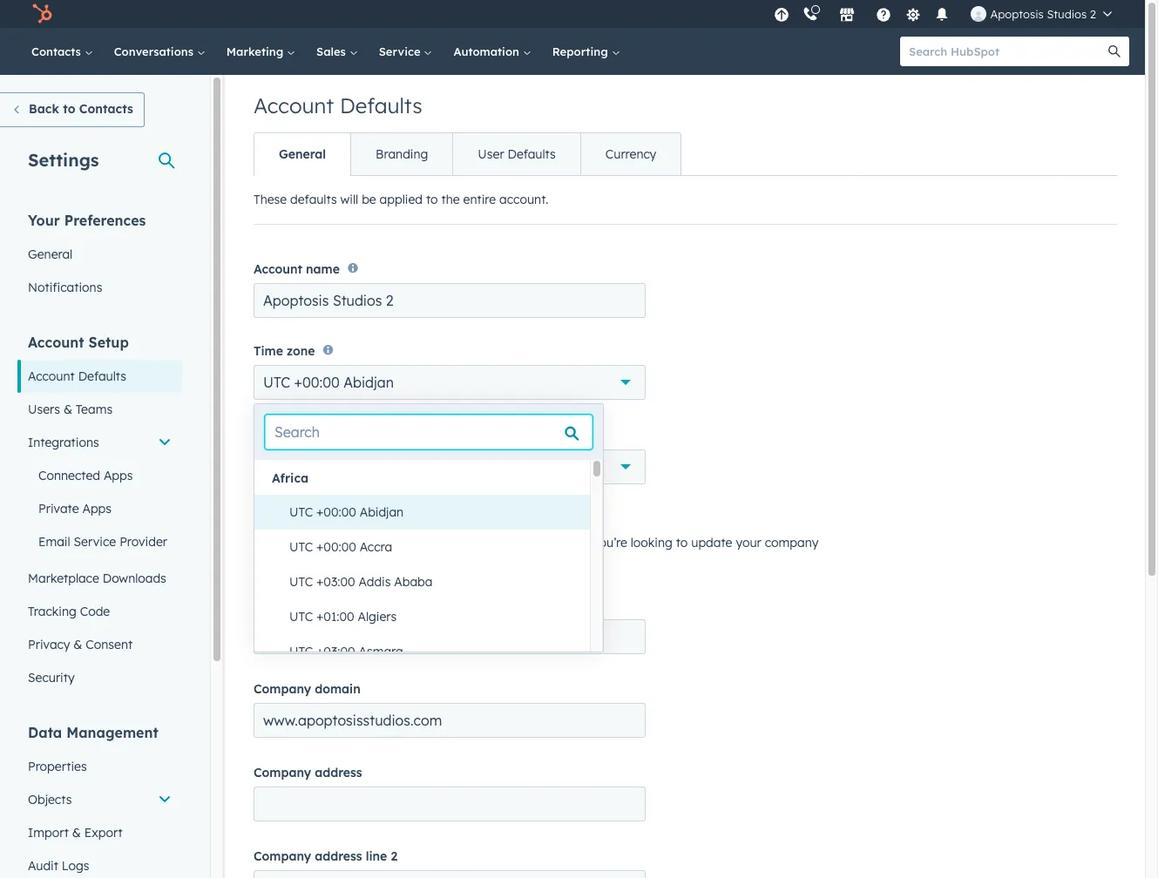 Task type: describe. For each thing, give the bounding box(es) containing it.
users & teams
[[28, 402, 113, 417]]

downloads
[[103, 571, 166, 587]]

entire
[[463, 192, 496, 207]]

1 horizontal spatial defaults
[[340, 92, 422, 119]]

to inside company information this information will be used as a default where needed. if you're looking to update your company information for billing, visit
[[676, 535, 688, 551]]

notifications
[[28, 280, 102, 295]]

Company address line 2 text field
[[254, 871, 646, 879]]

code
[[80, 604, 110, 620]]

sales
[[316, 44, 349, 58]]

your
[[736, 535, 762, 551]]

service link
[[368, 28, 443, 75]]

user defaults link
[[453, 133, 580, 175]]

account defaults link
[[17, 360, 182, 393]]

connected apps link
[[17, 459, 182, 492]]

utc +01:00 algiers button
[[272, 600, 590, 635]]

teams
[[76, 402, 113, 417]]

company domain
[[254, 682, 361, 697]]

as
[[421, 535, 434, 551]]

account setup element
[[17, 333, 182, 695]]

import
[[28, 825, 69, 841]]

Search search field
[[265, 415, 593, 450]]

fiscal year
[[254, 428, 319, 444]]

utc for utc +00:00 accra button
[[289, 540, 313, 555]]

user
[[478, 146, 504, 162]]

marketplaces button
[[829, 0, 866, 28]]

Account name text field
[[254, 284, 646, 318]]

tracking
[[28, 604, 77, 620]]

information
[[343, 511, 450, 533]]

reporting link
[[542, 28, 631, 75]]

apoptosis studios 2
[[991, 7, 1096, 21]]

private
[[38, 501, 79, 517]]

company name
[[254, 598, 349, 614]]

defaults for account defaults link
[[78, 369, 126, 384]]

general for your
[[28, 247, 73, 262]]

0 horizontal spatial 2
[[391, 849, 398, 865]]

automation link
[[443, 28, 542, 75]]

account defaults inside account setup element
[[28, 369, 126, 384]]

privacy & consent
[[28, 637, 133, 653]]

needed.
[[530, 535, 576, 551]]

integrations
[[28, 435, 99, 451]]

domain
[[315, 682, 361, 697]]

a
[[437, 535, 445, 551]]

africa list box
[[255, 495, 590, 879]]

+00:00 inside utc +00:00 abidjan popup button
[[294, 374, 340, 391]]

Company domain text field
[[254, 703, 646, 738]]

default
[[448, 535, 489, 551]]

general link for account
[[255, 133, 350, 175]]

utc for the utc +01:00 algiers button
[[289, 609, 313, 625]]

audit
[[28, 859, 58, 874]]

you're
[[593, 535, 627, 551]]

calling icon button
[[796, 3, 826, 25]]

conversations
[[114, 44, 197, 58]]

logs
[[62, 859, 89, 874]]

properties
[[28, 759, 87, 775]]

utc +00:00 accra
[[289, 540, 392, 555]]

users & teams link
[[17, 393, 182, 426]]

these defaults will be applied to the entire account.
[[254, 192, 549, 207]]

utc +00:00 abidjan inside button
[[289, 505, 404, 520]]

account down marketing link
[[254, 92, 334, 119]]

these
[[254, 192, 287, 207]]

for
[[324, 556, 341, 572]]

back to contacts
[[29, 101, 133, 117]]

will inside company information this information will be used as a default where needed. if you're looking to update your company information for billing, visit
[[350, 535, 369, 551]]

general link for your
[[17, 238, 182, 271]]

january
[[263, 458, 318, 476]]

company for company address line 2
[[254, 849, 311, 865]]

contacts link
[[21, 28, 103, 75]]

+00:00 for utc +00:00 accra button
[[316, 540, 356, 555]]

utc for utc +00:00 abidjan button
[[289, 505, 313, 520]]

apoptosis studios 2 button
[[961, 0, 1123, 28]]

audit logs
[[28, 859, 89, 874]]

import & export
[[28, 825, 123, 841]]

2 inside apoptosis studios 2 'popup button'
[[1090, 7, 1096, 21]]

contacts inside contacts link
[[31, 44, 84, 58]]

0 vertical spatial will
[[340, 192, 358, 207]]

0 vertical spatial to
[[63, 101, 75, 117]]

privacy & consent link
[[17, 628, 182, 662]]

utc +03:00 addis ababa button
[[272, 565, 590, 600]]

year
[[292, 428, 319, 444]]

+03:00 for asmara
[[316, 644, 355, 660]]

search button
[[1100, 37, 1130, 66]]

asmara
[[359, 644, 403, 660]]

integrations button
[[17, 426, 182, 459]]

defaults
[[290, 192, 337, 207]]

settings
[[28, 149, 99, 171]]

Company name text field
[[254, 620, 646, 655]]

data
[[28, 724, 62, 742]]

company for company domain
[[254, 682, 311, 697]]

security link
[[17, 662, 182, 695]]

the
[[441, 192, 460, 207]]

& for export
[[72, 825, 81, 841]]

december
[[331, 458, 399, 476]]

january - december button
[[254, 450, 646, 485]]

general for account
[[279, 146, 326, 162]]

this
[[254, 535, 276, 551]]

calling icon image
[[803, 7, 819, 23]]

utc +00:00 abidjan button
[[254, 365, 646, 400]]

+03:00 for addis
[[316, 574, 355, 590]]

private apps
[[38, 501, 112, 517]]

billing,
[[344, 556, 381, 572]]

marketplace
[[28, 571, 99, 587]]

& for consent
[[73, 637, 82, 653]]

be inside company information this information will be used as a default where needed. if you're looking to update your company information for billing, visit
[[372, 535, 386, 551]]

setup
[[88, 334, 129, 351]]



Task type: locate. For each thing, give the bounding box(es) containing it.
0 vertical spatial address
[[315, 765, 362, 781]]

5 company from the top
[[254, 849, 311, 865]]

if
[[579, 535, 589, 551]]

preferences
[[64, 212, 146, 229]]

+00:00 inside utc +00:00 accra button
[[316, 540, 356, 555]]

1 horizontal spatial general
[[279, 146, 326, 162]]

utc +03:00 addis ababa
[[289, 574, 433, 590]]

1 horizontal spatial account defaults
[[254, 92, 422, 119]]

utc up the company domain
[[289, 644, 313, 660]]

2 horizontal spatial to
[[676, 535, 688, 551]]

time
[[254, 343, 283, 359]]

contacts
[[31, 44, 84, 58], [79, 101, 133, 117]]

0 vertical spatial apps
[[104, 468, 133, 484]]

back to contacts link
[[0, 92, 145, 127]]

company inside company information this information will be used as a default where needed. if you're looking to update your company information for billing, visit
[[254, 511, 337, 533]]

account setup
[[28, 334, 129, 351]]

user defaults
[[478, 146, 556, 162]]

utc +00:00 abidjan button
[[272, 495, 590, 530]]

upgrade image
[[774, 7, 790, 23]]

name for account name
[[306, 262, 340, 277]]

settings image
[[906, 7, 921, 23]]

utc left the "+01:00"
[[289, 609, 313, 625]]

ababa
[[394, 574, 433, 590]]

defaults for user defaults 'link'
[[508, 146, 556, 162]]

none field containing africa
[[255, 404, 603, 879]]

0 horizontal spatial to
[[63, 101, 75, 117]]

1 vertical spatial 2
[[391, 849, 398, 865]]

defaults
[[340, 92, 422, 119], [508, 146, 556, 162], [78, 369, 126, 384]]

general link up defaults
[[255, 133, 350, 175]]

export
[[84, 825, 123, 841]]

company address line 2
[[254, 849, 398, 865]]

defaults inside 'link'
[[508, 146, 556, 162]]

& right privacy
[[73, 637, 82, 653]]

company for company address
[[254, 765, 311, 781]]

utc down time zone
[[263, 374, 290, 391]]

email service provider
[[38, 534, 167, 550]]

abidjan up accra
[[360, 505, 404, 520]]

connected
[[38, 468, 100, 484]]

1 vertical spatial to
[[426, 192, 438, 207]]

users
[[28, 402, 60, 417]]

studios
[[1047, 7, 1087, 21]]

2 horizontal spatial defaults
[[508, 146, 556, 162]]

data management element
[[17, 723, 182, 879]]

back
[[29, 101, 59, 117]]

2 vertical spatial &
[[72, 825, 81, 841]]

apps inside 'link'
[[82, 501, 112, 517]]

marketplaces image
[[840, 8, 855, 24]]

0 vertical spatial general
[[279, 146, 326, 162]]

utc up company name
[[289, 574, 313, 590]]

marketing link
[[216, 28, 306, 75]]

data management
[[28, 724, 158, 742]]

+00:00
[[294, 374, 340, 391], [316, 505, 356, 520], [316, 540, 356, 555]]

name for company name
[[315, 598, 349, 614]]

be left applied
[[362, 192, 376, 207]]

information down this
[[254, 556, 321, 572]]

utc +00:00 abidjan down zone
[[263, 374, 394, 391]]

audit logs link
[[17, 850, 182, 879]]

defaults up branding 'link'
[[340, 92, 422, 119]]

+00:00 down zone
[[294, 374, 340, 391]]

apoptosis
[[991, 7, 1044, 21]]

name down defaults
[[306, 262, 340, 277]]

looking
[[631, 535, 673, 551]]

0 vertical spatial name
[[306, 262, 340, 277]]

+01:00
[[316, 609, 354, 625]]

will up billing,
[[350, 535, 369, 551]]

1 vertical spatial address
[[315, 849, 362, 865]]

defaults up users & teams link
[[78, 369, 126, 384]]

utc for the utc +03:00 addis ababa button
[[289, 574, 313, 590]]

+03:00
[[316, 574, 355, 590], [316, 644, 355, 660]]

currency link
[[580, 133, 681, 175]]

+00:00 inside utc +00:00 abidjan button
[[316, 505, 356, 520]]

None field
[[255, 404, 603, 879]]

Company address text field
[[254, 787, 646, 822]]

your preferences element
[[17, 211, 182, 304]]

1 vertical spatial name
[[315, 598, 349, 614]]

& inside data management element
[[72, 825, 81, 841]]

zone
[[287, 343, 315, 359]]

2 right studios
[[1090, 7, 1096, 21]]

utc +03:00 asmara
[[289, 644, 403, 660]]

abidjan inside button
[[360, 505, 404, 520]]

company
[[254, 511, 337, 533], [254, 598, 311, 614], [254, 682, 311, 697], [254, 765, 311, 781], [254, 849, 311, 865]]

to left the
[[426, 192, 438, 207]]

branding link
[[350, 133, 453, 175]]

apps up "email service provider" link
[[82, 501, 112, 517]]

0 vertical spatial +00:00
[[294, 374, 340, 391]]

1 vertical spatial +03:00
[[316, 644, 355, 660]]

apps for connected apps
[[104, 468, 133, 484]]

1 vertical spatial contacts
[[79, 101, 133, 117]]

your preferences
[[28, 212, 146, 229]]

1 vertical spatial general link
[[17, 238, 182, 271]]

1 vertical spatial utc +00:00 abidjan
[[289, 505, 404, 520]]

abidjan
[[344, 374, 394, 391], [360, 505, 404, 520]]

applied
[[380, 192, 423, 207]]

contacts right back
[[79, 101, 133, 117]]

provider
[[120, 534, 167, 550]]

0 vertical spatial &
[[64, 402, 72, 417]]

notifications link
[[17, 271, 182, 304]]

company for company name
[[254, 598, 311, 614]]

navigation
[[254, 132, 682, 176]]

tracking code link
[[17, 595, 182, 628]]

account down these
[[254, 262, 302, 277]]

Search HubSpot search field
[[900, 37, 1114, 66]]

import & export link
[[17, 817, 182, 850]]

1 vertical spatial general
[[28, 247, 73, 262]]

reporting
[[552, 44, 611, 58]]

utc down africa
[[289, 505, 313, 520]]

contacts inside back to contacts link
[[79, 101, 133, 117]]

company
[[765, 535, 819, 551]]

marketing
[[226, 44, 287, 58]]

2 vertical spatial defaults
[[78, 369, 126, 384]]

1 vertical spatial service
[[74, 534, 116, 550]]

properties link
[[17, 750, 182, 784]]

abidjan inside popup button
[[344, 374, 394, 391]]

account up the users
[[28, 369, 75, 384]]

1 company from the top
[[254, 511, 337, 533]]

3 company from the top
[[254, 682, 311, 697]]

utc +00:00 abidjan inside popup button
[[263, 374, 394, 391]]

service down private apps 'link'
[[74, 534, 116, 550]]

+00:00 for utc +00:00 abidjan button
[[316, 505, 356, 520]]

address for company address line 2
[[315, 849, 362, 865]]

general down your
[[28, 247, 73, 262]]

0 horizontal spatial general
[[28, 247, 73, 262]]

& left export
[[72, 825, 81, 841]]

security
[[28, 670, 75, 686]]

utc +00:00 abidjan up utc +00:00 accra
[[289, 505, 404, 520]]

company for company information this information will be used as a default where needed. if you're looking to update your company information for billing, visit
[[254, 511, 337, 533]]

+00:00 up utc +00:00 accra
[[316, 505, 356, 520]]

abidjan up search search field
[[344, 374, 394, 391]]

account left setup
[[28, 334, 84, 351]]

africa
[[272, 471, 309, 486]]

0 horizontal spatial general link
[[17, 238, 182, 271]]

tara schultz image
[[971, 6, 987, 22]]

address left line on the bottom left of the page
[[315, 849, 362, 865]]

apps
[[104, 468, 133, 484], [82, 501, 112, 517]]

update
[[691, 535, 733, 551]]

time zone
[[254, 343, 315, 359]]

0 vertical spatial contacts
[[31, 44, 84, 58]]

hubspot image
[[31, 3, 52, 24]]

apps for private apps
[[82, 501, 112, 517]]

0 horizontal spatial account defaults
[[28, 369, 126, 384]]

notifications button
[[928, 0, 957, 28]]

0 vertical spatial general link
[[255, 133, 350, 175]]

marketplace downloads
[[28, 571, 166, 587]]

1 horizontal spatial general link
[[255, 133, 350, 175]]

notifications image
[[935, 8, 950, 24]]

name
[[306, 262, 340, 277], [315, 598, 349, 614]]

1 vertical spatial be
[[372, 535, 386, 551]]

2 vertical spatial to
[[676, 535, 688, 551]]

& for teams
[[64, 402, 72, 417]]

1 vertical spatial &
[[73, 637, 82, 653]]

tracking code
[[28, 604, 110, 620]]

utc inside button
[[289, 540, 313, 555]]

general link
[[255, 133, 350, 175], [17, 238, 182, 271]]

address down domain
[[315, 765, 362, 781]]

address for company address
[[315, 765, 362, 781]]

0 vertical spatial +03:00
[[316, 574, 355, 590]]

0 vertical spatial account defaults
[[254, 92, 422, 119]]

connected apps
[[38, 468, 133, 484]]

will right defaults
[[340, 192, 358, 207]]

1 horizontal spatial 2
[[1090, 7, 1096, 21]]

utc inside popup button
[[263, 374, 290, 391]]

addis
[[359, 574, 391, 590]]

1 horizontal spatial to
[[426, 192, 438, 207]]

utc inside button
[[289, 609, 313, 625]]

0 vertical spatial be
[[362, 192, 376, 207]]

general link down preferences
[[17, 238, 182, 271]]

to left the update
[[676, 535, 688, 551]]

apps up private apps 'link'
[[104, 468, 133, 484]]

navigation containing general
[[254, 132, 682, 176]]

hubspot link
[[21, 3, 65, 24]]

utc +00:00 accra button
[[272, 530, 590, 565]]

search image
[[1109, 45, 1121, 58]]

1 vertical spatial defaults
[[508, 146, 556, 162]]

january - december
[[263, 458, 399, 476]]

1 address from the top
[[315, 765, 362, 781]]

contacts down hubspot link
[[31, 44, 84, 58]]

help button
[[869, 0, 899, 28]]

branding
[[376, 146, 428, 162]]

algiers
[[358, 609, 397, 625]]

0 vertical spatial 2
[[1090, 7, 1096, 21]]

defaults inside account setup element
[[78, 369, 126, 384]]

account defaults down sales link at the top left
[[254, 92, 422, 119]]

1 vertical spatial account defaults
[[28, 369, 126, 384]]

be left used
[[372, 535, 386, 551]]

0 vertical spatial information
[[280, 535, 347, 551]]

where
[[492, 535, 527, 551]]

+03:00 down the "+01:00"
[[316, 644, 355, 660]]

service right sales link at the top left
[[379, 44, 424, 58]]

1 vertical spatial information
[[254, 556, 321, 572]]

account defaults up users & teams
[[28, 369, 126, 384]]

-
[[322, 458, 327, 476]]

general up defaults
[[279, 146, 326, 162]]

1 vertical spatial +00:00
[[316, 505, 356, 520]]

account defaults
[[254, 92, 422, 119], [28, 369, 126, 384]]

1 horizontal spatial service
[[379, 44, 424, 58]]

apoptosis studios 2 menu
[[769, 0, 1124, 28]]

general inside "your preferences" element
[[28, 247, 73, 262]]

1 vertical spatial apps
[[82, 501, 112, 517]]

2 address from the top
[[315, 849, 362, 865]]

2 company from the top
[[254, 598, 311, 614]]

2 right line on the bottom left of the page
[[391, 849, 398, 865]]

+00:00 up for
[[316, 540, 356, 555]]

utc right this
[[289, 540, 313, 555]]

service inside account setup element
[[74, 534, 116, 550]]

account
[[254, 92, 334, 119], [254, 262, 302, 277], [28, 334, 84, 351], [28, 369, 75, 384]]

4 company from the top
[[254, 765, 311, 781]]

0 horizontal spatial defaults
[[78, 369, 126, 384]]

1 vertical spatial abidjan
[[360, 505, 404, 520]]

2 vertical spatial +00:00
[[316, 540, 356, 555]]

sales link
[[306, 28, 368, 75]]

0 vertical spatial abidjan
[[344, 374, 394, 391]]

private apps link
[[17, 492, 182, 526]]

& right the users
[[64, 402, 72, 417]]

defaults right user
[[508, 146, 556, 162]]

information
[[280, 535, 347, 551], [254, 556, 321, 572]]

information up for
[[280, 535, 347, 551]]

2 +03:00 from the top
[[316, 644, 355, 660]]

to right back
[[63, 101, 75, 117]]

0 vertical spatial defaults
[[340, 92, 422, 119]]

general
[[279, 146, 326, 162], [28, 247, 73, 262]]

1 vertical spatial will
[[350, 535, 369, 551]]

0 vertical spatial service
[[379, 44, 424, 58]]

help image
[[876, 8, 892, 24]]

+03:00 down for
[[316, 574, 355, 590]]

0 vertical spatial utc +00:00 abidjan
[[263, 374, 394, 391]]

accra
[[360, 540, 392, 555]]

0 horizontal spatial service
[[74, 534, 116, 550]]

name down utc +03:00 addis ababa
[[315, 598, 349, 614]]

1 +03:00 from the top
[[316, 574, 355, 590]]

utc for the utc +03:00 asmara button
[[289, 644, 313, 660]]



Task type: vqa. For each thing, say whether or not it's contained in the screenshot.
+03:00 related to Addis
yes



